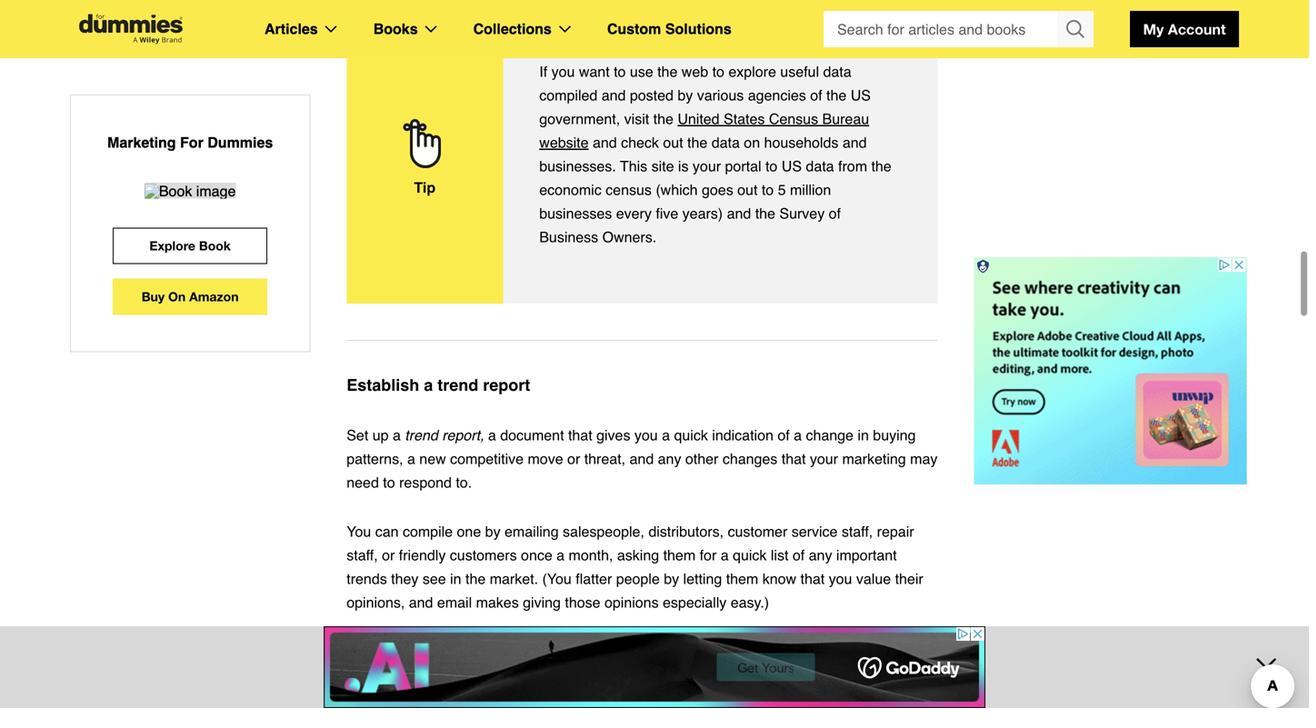 Task type: vqa. For each thing, say whether or not it's contained in the screenshot.
from within the Print and file these reports from the field and go back over them every now and then for a long-term view of the effectiveness of your marketing strategies.
yes



Task type: describe. For each thing, give the bounding box(es) containing it.
marketing
[[107, 134, 176, 151]]

distributors,
[[649, 523, 724, 540]]

years)
[[683, 205, 723, 222]]

a left change
[[794, 427, 802, 444]]

you inside a document that gives you a quick indication of a change in buying patterns, a new competitive move or threat, and any other changes that your marketing may need to respond to.
[[635, 427, 658, 444]]

explore book
[[150, 238, 231, 253]]

and check out the data on households and businesses. this site is your portal to us data from the economic census (which goes out to 5 million businesses every five years) and the survey of business owners.
[[540, 134, 892, 246]]

amazon
[[189, 289, 239, 304]]

customers
[[450, 547, 517, 564]]

close this dialog image
[[1283, 635, 1301, 653]]

and left go
[[609, 644, 633, 660]]

once
[[521, 547, 553, 564]]

you
[[347, 523, 371, 540]]

by inside if you want to use the web to explore useful data compiled and posted by various agencies of the us government, visit the
[[678, 87, 693, 104]]

custom
[[607, 20, 662, 37]]

from inside and check out the data on households and businesses. this site is your portal to us data from the economic census (which goes out to 5 million businesses every five years) and the survey of business owners.
[[839, 158, 868, 175]]

and down government,
[[593, 134, 617, 151]]

data inside if you want to use the web to explore useful data compiled and posted by various agencies of the us government, visit the
[[824, 63, 852, 80]]

salespeople,
[[563, 523, 645, 540]]

to inside a document that gives you a quick indication of a change in buying patterns, a new competitive move or threat, and any other changes that your marketing may need to respond to.
[[383, 474, 395, 491]]

and down 'bureau'
[[843, 134, 867, 151]]

they
[[391, 571, 419, 588]]

5
[[778, 181, 786, 198]]

0 vertical spatial trend
[[438, 376, 479, 395]]

value
[[857, 571, 892, 588]]

open article categories image
[[325, 25, 337, 33]]

states
[[724, 111, 765, 127]]

you inside if you want to use the web to explore useful data compiled and posted by various agencies of the us government, visit the
[[552, 63, 575, 80]]

economic
[[540, 181, 602, 198]]

1 vertical spatial by
[[485, 523, 501, 540]]

businesses
[[540, 205, 612, 222]]

a inside print and file these reports from the field and go back over them every now and then for a long-term view of the effectiveness of your marketing strategies.
[[913, 644, 921, 660]]

goes
[[702, 181, 734, 198]]

and up term
[[381, 644, 405, 660]]

1 vertical spatial advertisement element
[[324, 627, 986, 709]]

book
[[199, 238, 231, 253]]

know
[[763, 571, 797, 588]]

households
[[765, 134, 839, 151]]

term
[[379, 667, 408, 684]]

buy on amazon link
[[113, 279, 268, 315]]

may
[[911, 451, 938, 468]]

a up competitive
[[488, 427, 496, 444]]

posted
[[630, 87, 674, 104]]

businesses.
[[540, 158, 616, 175]]

report,
[[442, 427, 484, 444]]

agencies
[[748, 87, 807, 104]]

move
[[528, 451, 564, 468]]

compile
[[403, 523, 453, 540]]

flatter
[[576, 571, 612, 588]]

and inside you can compile one by emailing salespeople, distributors, customer service staff, repair staff, or friendly customers once a month, asking them for a quick list of any important trends they see in the market. (you flatter people by letting them know that you value their opinions, and email makes giving those opinions especially easy.)
[[409, 594, 433, 611]]

to left use at left top
[[614, 63, 626, 80]]

or inside you can compile one by emailing salespeople, distributors, customer service staff, repair staff, or friendly customers once a month, asking them for a quick list of any important trends they see in the market. (you flatter people by letting them know that you value their opinions, and email makes giving those opinions especially easy.)
[[382, 547, 395, 564]]

emailing
[[505, 523, 559, 540]]

custom solutions link
[[607, 17, 732, 41]]

us inside if you want to use the web to explore useful data compiled and posted by various agencies of the us government, visit the
[[851, 87, 871, 104]]

million
[[790, 181, 832, 198]]

us inside and check out the data on households and businesses. this site is your portal to us data from the economic census (which goes out to 5 million businesses every five years) and the survey of business owners.
[[782, 158, 802, 175]]

dummies
[[208, 134, 273, 151]]

buying
[[874, 427, 916, 444]]

book image image
[[145, 184, 236, 199]]

of inside a document that gives you a quick indication of a change in buying patterns, a new competitive move or threat, and any other changes that your marketing may need to respond to.
[[778, 427, 790, 444]]

your inside print and file these reports from the field and go back over them every now and then for a long-term view of the effectiveness of your marketing strategies.
[[591, 667, 619, 684]]

to left 5 at the top right of the page
[[762, 181, 774, 198]]

a up letting
[[721, 547, 729, 564]]

month,
[[569, 547, 613, 564]]

strategies.
[[691, 667, 758, 684]]

of inside and check out the data on households and businesses. this site is your portal to us data from the economic census (which goes out to 5 million businesses every five years) and the survey of business owners.
[[829, 205, 841, 222]]

set up a trend report,
[[347, 427, 484, 444]]

if you want to use the web to explore useful data compiled and posted by various agencies of the us government, visit the
[[540, 63, 871, 127]]

1 vertical spatial that
[[782, 451, 806, 468]]

a left "new"
[[407, 451, 416, 468]]

0 vertical spatial staff,
[[842, 523, 873, 540]]

that inside you can compile one by emailing salespeople, distributors, customer service staff, repair staff, or friendly customers once a month, asking them for a quick list of any important trends they see in the market. (you flatter people by letting them know that you value their opinions, and email makes giving those opinions especially easy.)
[[801, 571, 825, 588]]

competitive
[[450, 451, 524, 468]]

my
[[1144, 20, 1165, 38]]

changes
[[723, 451, 778, 468]]

is
[[679, 158, 689, 175]]

and down goes
[[727, 205, 752, 222]]

website
[[540, 134, 589, 151]]

and inside a document that gives you a quick indication of a change in buying patterns, a new competitive move or threat, and any other changes that your marketing may need to respond to.
[[630, 451, 654, 468]]

the inside you can compile one by emailing salespeople, distributors, customer service staff, repair staff, or friendly customers once a month, asking them for a quick list of any important trends they see in the market. (you flatter people by letting them know that you value their opinions, and email makes giving those opinions especially easy.)
[[466, 571, 486, 588]]

reports
[[471, 644, 517, 660]]

account
[[1169, 20, 1227, 38]]

change
[[806, 427, 854, 444]]

useful
[[781, 63, 820, 80]]

quick inside a document that gives you a quick indication of a change in buying patterns, a new competitive move or threat, and any other changes that your marketing may need to respond to.
[[674, 427, 708, 444]]

business
[[540, 229, 599, 246]]

people
[[616, 571, 660, 588]]

0 vertical spatial them
[[664, 547, 696, 564]]

giving
[[523, 594, 561, 611]]

makes
[[476, 594, 519, 611]]

threat,
[[585, 451, 626, 468]]

asking
[[618, 547, 660, 564]]

letting
[[684, 571, 722, 588]]

books
[[374, 20, 418, 37]]

a right up
[[393, 427, 401, 444]]

portal
[[725, 158, 762, 175]]

of inside you can compile one by emailing salespeople, distributors, customer service staff, repair staff, or friendly customers once a month, asking them for a quick list of any important trends they see in the market. (you flatter people by letting them know that you value their opinions, and email makes giving those opinions especially easy.)
[[793, 547, 805, 564]]

now
[[801, 644, 827, 660]]

customer
[[728, 523, 788, 540]]

articles
[[265, 20, 318, 37]]

patterns,
[[347, 451, 403, 468]]

buy
[[142, 289, 165, 304]]

print and file these reports from the field and go back over them every now and then for a long-term view of the effectiveness of your marketing strategies.
[[347, 644, 921, 684]]

visit
[[625, 111, 650, 127]]

back
[[657, 644, 688, 660]]

buy on amazon
[[142, 289, 239, 304]]

can
[[375, 523, 399, 540]]

over
[[692, 644, 721, 660]]

opinions
[[605, 594, 659, 611]]

marketing inside a document that gives you a quick indication of a change in buying patterns, a new competitive move or threat, and any other changes that your marketing may need to respond to.
[[843, 451, 907, 468]]



Task type: locate. For each thing, give the bounding box(es) containing it.
effectiveness
[[486, 667, 571, 684]]

us down households
[[782, 158, 802, 175]]

by left letting
[[664, 571, 680, 588]]

from down 'bureau'
[[839, 158, 868, 175]]

1 vertical spatial from
[[521, 644, 550, 660]]

2 vertical spatial that
[[801, 571, 825, 588]]

of down useful
[[811, 87, 823, 104]]

1 horizontal spatial your
[[693, 158, 721, 175]]

or right move
[[568, 451, 581, 468]]

a right establish
[[424, 376, 433, 395]]

set
[[347, 427, 369, 444]]

in inside you can compile one by emailing salespeople, distributors, customer service staff, repair staff, or friendly customers once a month, asking them for a quick list of any important trends they see in the market. (you flatter people by letting them know that you value their opinions, and email makes giving those opinions especially easy.)
[[450, 571, 462, 588]]

their
[[896, 571, 924, 588]]

view
[[412, 667, 441, 684]]

need
[[347, 474, 379, 491]]

for up letting
[[700, 547, 717, 564]]

long-
[[347, 667, 379, 684]]

explore book link
[[113, 228, 268, 264]]

1 vertical spatial marketing
[[623, 667, 687, 684]]

2 vertical spatial you
[[829, 571, 853, 588]]

0 vertical spatial out
[[663, 134, 684, 151]]

to right web
[[713, 63, 725, 80]]

quick up other
[[674, 427, 708, 444]]

marketing down buying
[[843, 451, 907, 468]]

2 vertical spatial by
[[664, 571, 680, 588]]

1 horizontal spatial any
[[809, 547, 833, 564]]

marketing
[[843, 451, 907, 468], [623, 667, 687, 684]]

0 vertical spatial you
[[552, 63, 575, 80]]

and down want
[[602, 87, 626, 104]]

email
[[437, 594, 472, 611]]

0 horizontal spatial for
[[700, 547, 717, 564]]

0 vertical spatial us
[[851, 87, 871, 104]]

to.
[[456, 474, 472, 491]]

1 vertical spatial out
[[738, 181, 758, 198]]

out down portal
[[738, 181, 758, 198]]

respond
[[399, 474, 452, 491]]

0 vertical spatial quick
[[674, 427, 708, 444]]

in
[[858, 427, 869, 444], [450, 571, 462, 588]]

a right gives
[[662, 427, 670, 444]]

2 vertical spatial your
[[591, 667, 619, 684]]

0 horizontal spatial or
[[382, 547, 395, 564]]

those
[[565, 594, 601, 611]]

0 vertical spatial for
[[700, 547, 717, 564]]

1 vertical spatial or
[[382, 547, 395, 564]]

from up effectiveness
[[521, 644, 550, 660]]

0 horizontal spatial us
[[782, 158, 802, 175]]

repair
[[877, 523, 915, 540]]

that right 'changes'
[[782, 451, 806, 468]]

staff, down 'you'
[[347, 547, 378, 564]]

any inside a document that gives you a quick indication of a change in buying patterns, a new competitive move or threat, and any other changes that your marketing may need to respond to.
[[658, 451, 682, 468]]

1 horizontal spatial staff,
[[842, 523, 873, 540]]

them up easy.)
[[727, 571, 759, 588]]

up
[[373, 427, 389, 444]]

by right one
[[485, 523, 501, 540]]

1 vertical spatial you
[[635, 427, 658, 444]]

of right indication
[[778, 427, 790, 444]]

data up million at the right of page
[[806, 158, 835, 175]]

0 horizontal spatial staff,
[[347, 547, 378, 564]]

you
[[552, 63, 575, 80], [635, 427, 658, 444], [829, 571, 853, 588]]

1 horizontal spatial for
[[892, 644, 909, 660]]

government,
[[540, 111, 621, 127]]

1 horizontal spatial out
[[738, 181, 758, 198]]

a
[[424, 376, 433, 395], [393, 427, 401, 444], [488, 427, 496, 444], [662, 427, 670, 444], [794, 427, 802, 444], [407, 451, 416, 468], [557, 547, 565, 564], [721, 547, 729, 564], [913, 644, 921, 660]]

you left the value
[[829, 571, 853, 588]]

web
[[682, 63, 709, 80]]

friendly
[[399, 547, 446, 564]]

1 vertical spatial them
[[727, 571, 759, 588]]

open book categories image
[[425, 25, 437, 33]]

quick inside you can compile one by emailing salespeople, distributors, customer service staff, repair staff, or friendly customers once a month, asking them for a quick list of any important trends they see in the market. (you flatter people by letting them know that you value their opinions, and email makes giving those opinions especially easy.)
[[733, 547, 767, 564]]

out up is
[[663, 134, 684, 151]]

every inside and check out the data on households and businesses. this site is your portal to us data from the economic census (which goes out to 5 million businesses every five years) and the survey of business owners.
[[616, 205, 652, 222]]

marketing for dummies
[[107, 134, 273, 151]]

0 vertical spatial every
[[616, 205, 652, 222]]

them
[[664, 547, 696, 564], [727, 571, 759, 588], [725, 644, 757, 660]]

group
[[824, 11, 1094, 47]]

logo image
[[70, 14, 192, 44]]

marketing inside print and file these reports from the field and go back over them every now and then for a long-term view of the effectiveness of your marketing strategies.
[[623, 667, 687, 684]]

0 vertical spatial by
[[678, 87, 693, 104]]

opinions,
[[347, 594, 405, 611]]

data right useful
[[824, 63, 852, 80]]

go
[[637, 644, 653, 660]]

and right threat,
[[630, 451, 654, 468]]

2 horizontal spatial you
[[829, 571, 853, 588]]

my account
[[1144, 20, 1227, 38]]

every up owners.
[[616, 205, 652, 222]]

0 horizontal spatial every
[[616, 205, 652, 222]]

any
[[658, 451, 682, 468], [809, 547, 833, 564]]

0 horizontal spatial quick
[[674, 427, 708, 444]]

service
[[792, 523, 838, 540]]

1 horizontal spatial in
[[858, 427, 869, 444]]

2 vertical spatial data
[[806, 158, 835, 175]]

document
[[501, 427, 564, 444]]

to right need
[[383, 474, 395, 491]]

1 vertical spatial in
[[450, 571, 462, 588]]

0 horizontal spatial in
[[450, 571, 462, 588]]

of down these
[[445, 667, 458, 684]]

if
[[540, 63, 548, 80]]

out
[[663, 134, 684, 151], [738, 181, 758, 198]]

survey
[[780, 205, 825, 222]]

1 vertical spatial your
[[810, 451, 839, 468]]

to right portal
[[766, 158, 778, 175]]

of right list
[[793, 547, 805, 564]]

marketing down go
[[623, 667, 687, 684]]

from
[[839, 158, 868, 175], [521, 644, 550, 660]]

your inside and check out the data on households and businesses. this site is your portal to us data from the economic census (which goes out to 5 million businesses every five years) and the survey of business owners.
[[693, 158, 721, 175]]

your inside a document that gives you a quick indication of a change in buying patterns, a new competitive move or threat, and any other changes that your marketing may need to respond to.
[[810, 451, 839, 468]]

use
[[630, 63, 654, 80]]

other
[[686, 451, 719, 468]]

any inside you can compile one by emailing salespeople, distributors, customer service staff, repair staff, or friendly customers once a month, asking them for a quick list of any important trends they see in the market. (you flatter people by letting them know that you value their opinions, and email makes giving those opinions especially easy.)
[[809, 547, 833, 564]]

1 vertical spatial quick
[[733, 547, 767, 564]]

united states census bureau website link
[[540, 111, 870, 151]]

0 horizontal spatial you
[[552, 63, 575, 80]]

0 horizontal spatial out
[[663, 134, 684, 151]]

market.
[[490, 571, 539, 588]]

that left gives
[[568, 427, 593, 444]]

list
[[771, 547, 789, 564]]

site
[[652, 158, 674, 175]]

1 vertical spatial for
[[892, 644, 909, 660]]

indication
[[712, 427, 774, 444]]

any down service
[[809, 547, 833, 564]]

on
[[168, 289, 186, 304]]

1 horizontal spatial us
[[851, 87, 871, 104]]

solutions
[[666, 20, 732, 37]]

on
[[744, 134, 761, 151]]

in left buying
[[858, 427, 869, 444]]

trend left report
[[438, 376, 479, 395]]

trends
[[347, 571, 387, 588]]

explore
[[729, 63, 777, 80]]

for inside print and file these reports from the field and go back over them every now and then for a long-term view of the effectiveness of your marketing strategies.
[[892, 644, 909, 660]]

a right then
[[913, 644, 921, 660]]

you right gives
[[635, 427, 658, 444]]

you inside you can compile one by emailing salespeople, distributors, customer service staff, repair staff, or friendly customers once a month, asking them for a quick list of any important trends they see in the market. (you flatter people by letting them know that you value their opinions, and email makes giving those opinions especially easy.)
[[829, 571, 853, 588]]

advertisement element
[[975, 257, 1248, 485], [324, 627, 986, 709]]

0 vertical spatial marketing
[[843, 451, 907, 468]]

your down change
[[810, 451, 839, 468]]

0 vertical spatial in
[[858, 427, 869, 444]]

quick down customer
[[733, 547, 767, 564]]

1 vertical spatial data
[[712, 134, 740, 151]]

0 horizontal spatial marketing
[[623, 667, 687, 684]]

0 horizontal spatial from
[[521, 644, 550, 660]]

your right is
[[693, 158, 721, 175]]

then
[[860, 644, 888, 660]]

every
[[616, 205, 652, 222], [761, 644, 797, 660]]

important
[[837, 547, 897, 564]]

custom solutions
[[607, 20, 732, 37]]

this
[[620, 158, 648, 175]]

from inside print and file these reports from the field and go back over them every now and then for a long-term view of the effectiveness of your marketing strategies.
[[521, 644, 550, 660]]

to
[[614, 63, 626, 80], [713, 63, 725, 80], [766, 158, 778, 175], [762, 181, 774, 198], [383, 474, 395, 491]]

1 horizontal spatial marketing
[[843, 451, 907, 468]]

a right once
[[557, 547, 565, 564]]

of
[[811, 87, 823, 104], [829, 205, 841, 222], [778, 427, 790, 444], [793, 547, 805, 564], [445, 667, 458, 684], [575, 667, 587, 684]]

data left on
[[712, 134, 740, 151]]

bureau
[[823, 111, 870, 127]]

2 horizontal spatial your
[[810, 451, 839, 468]]

for right then
[[892, 644, 909, 660]]

0 vertical spatial any
[[658, 451, 682, 468]]

collections
[[474, 20, 552, 37]]

staff, up important
[[842, 523, 873, 540]]

united states census bureau website
[[540, 111, 870, 151]]

them up strategies.
[[725, 644, 757, 660]]

establish a trend report
[[347, 376, 531, 395]]

(which
[[656, 181, 698, 198]]

you can compile one by emailing salespeople, distributors, customer service staff, repair staff, or friendly customers once a month, asking them for a quick list of any important trends they see in the market. (you flatter people by letting them know that you value their opinions, and email makes giving those opinions especially easy.)
[[347, 523, 924, 611]]

1 vertical spatial any
[[809, 547, 833, 564]]

1 horizontal spatial from
[[839, 158, 868, 175]]

the
[[658, 63, 678, 80], [827, 87, 847, 104], [654, 111, 674, 127], [688, 134, 708, 151], [872, 158, 892, 175], [756, 205, 776, 222], [466, 571, 486, 588], [554, 644, 574, 660], [462, 667, 482, 684]]

us up 'bureau'
[[851, 87, 871, 104]]

any left other
[[658, 451, 682, 468]]

explore
[[150, 238, 196, 253]]

them down distributors,
[[664, 547, 696, 564]]

especially
[[663, 594, 727, 611]]

1 horizontal spatial or
[[568, 451, 581, 468]]

trend up "new"
[[405, 427, 438, 444]]

every left now
[[761, 644, 797, 660]]

your
[[693, 158, 721, 175], [810, 451, 839, 468], [591, 667, 619, 684]]

1 vertical spatial every
[[761, 644, 797, 660]]

for inside you can compile one by emailing salespeople, distributors, customer service staff, repair staff, or friendly customers once a month, asking them for a quick list of any important trends they see in the market. (you flatter people by letting them know that you value their opinions, and email makes giving those opinions especially easy.)
[[700, 547, 717, 564]]

1 horizontal spatial every
[[761, 644, 797, 660]]

by down web
[[678, 87, 693, 104]]

by
[[678, 87, 693, 104], [485, 523, 501, 540], [664, 571, 680, 588]]

0 vertical spatial advertisement element
[[975, 257, 1248, 485]]

five
[[656, 205, 679, 222]]

0 vertical spatial or
[[568, 451, 581, 468]]

them inside print and file these reports from the field and go back over them every now and then for a long-term view of the effectiveness of your marketing strategies.
[[725, 644, 757, 660]]

1 horizontal spatial quick
[[733, 547, 767, 564]]

check
[[621, 134, 659, 151]]

1 horizontal spatial you
[[635, 427, 658, 444]]

(you
[[543, 571, 572, 588]]

and down see
[[409, 594, 433, 611]]

Search for articles and books text field
[[824, 11, 1060, 47]]

you right the if
[[552, 63, 575, 80]]

of down "field"
[[575, 667, 587, 684]]

or inside a document that gives you a quick indication of a change in buying patterns, a new competitive move or threat, and any other changes that your marketing may need to respond to.
[[568, 451, 581, 468]]

in right see
[[450, 571, 462, 588]]

every inside print and file these reports from the field and go back over them every now and then for a long-term view of the effectiveness of your marketing strategies.
[[761, 644, 797, 660]]

of inside if you want to use the web to explore useful data compiled and posted by various agencies of the us government, visit the
[[811, 87, 823, 104]]

owners.
[[603, 229, 657, 246]]

1 vertical spatial us
[[782, 158, 802, 175]]

0 vertical spatial from
[[839, 158, 868, 175]]

0 vertical spatial data
[[824, 63, 852, 80]]

and right now
[[831, 644, 856, 660]]

your down "field"
[[591, 667, 619, 684]]

0 vertical spatial that
[[568, 427, 593, 444]]

and inside if you want to use the web to explore useful data compiled and posted by various agencies of the us government, visit the
[[602, 87, 626, 104]]

that right know
[[801, 571, 825, 588]]

or down the can
[[382, 547, 395, 564]]

1 vertical spatial trend
[[405, 427, 438, 444]]

2 vertical spatial them
[[725, 644, 757, 660]]

united
[[678, 111, 720, 127]]

0 horizontal spatial your
[[591, 667, 619, 684]]

various
[[697, 87, 744, 104]]

in inside a document that gives you a quick indication of a change in buying patterns, a new competitive move or threat, and any other changes that your marketing may need to respond to.
[[858, 427, 869, 444]]

of right survey
[[829, 205, 841, 222]]

0 horizontal spatial any
[[658, 451, 682, 468]]

open collections list image
[[559, 25, 571, 33]]

1 vertical spatial staff,
[[347, 547, 378, 564]]

and
[[602, 87, 626, 104], [593, 134, 617, 151], [843, 134, 867, 151], [727, 205, 752, 222], [630, 451, 654, 468], [409, 594, 433, 611], [381, 644, 405, 660], [609, 644, 633, 660], [831, 644, 856, 660]]

0 vertical spatial your
[[693, 158, 721, 175]]



